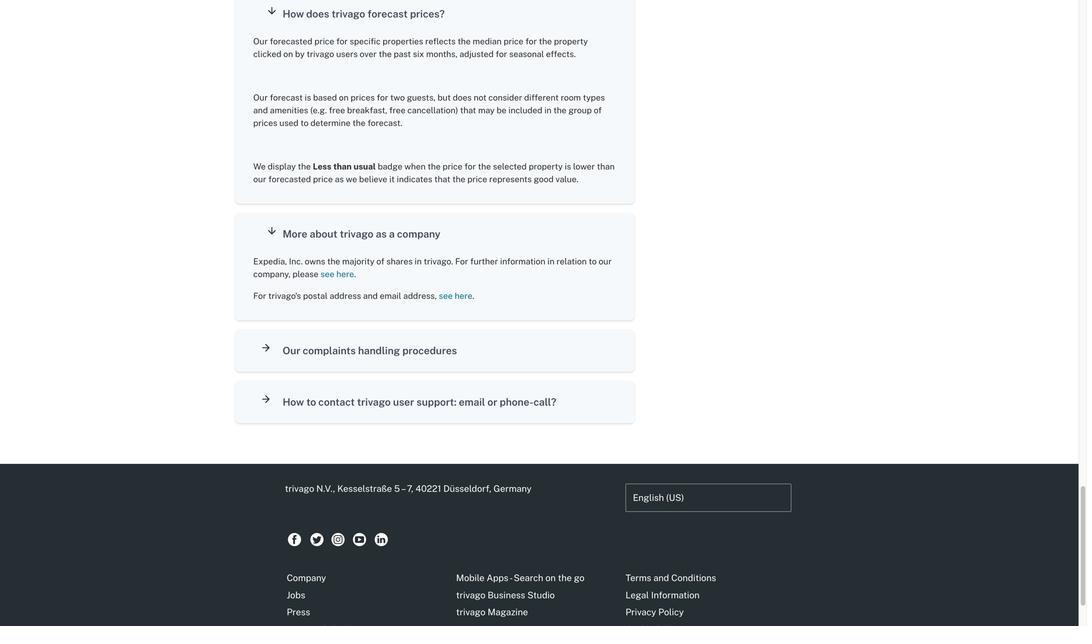 Task type: vqa. For each thing, say whether or not it's contained in the screenshot.
Apps
yes



Task type: describe. For each thing, give the bounding box(es) containing it.
-
[[510, 573, 512, 583]]

contact
[[318, 396, 355, 408]]

our complaints handling procedures
[[283, 345, 457, 357]]

mobile apps - search on the go link
[[456, 571, 622, 585]]

trivago inside how does trivago forecast prices? link
[[332, 8, 365, 20]]

1 than from the left
[[333, 162, 352, 171]]

our inside badge when the price for the selected property is lower than our forecasted price as we believe it indicates that the price represents good value.
[[253, 174, 266, 184]]

postal
[[303, 291, 328, 301]]

usual
[[354, 162, 376, 171]]

email inside how to contact trivago user support: email or phone-call? link
[[459, 396, 485, 408]]

and inside 'link'
[[653, 573, 669, 583]]

1 horizontal spatial and
[[363, 291, 378, 301]]

trivago business studio
[[456, 590, 555, 601]]

majority
[[342, 257, 375, 266]]

or
[[487, 396, 497, 408]]

expedia,
[[253, 257, 287, 266]]

included
[[509, 105, 542, 115]]

selected
[[493, 162, 527, 171]]

users
[[336, 49, 358, 59]]

be
[[497, 105, 506, 115]]

for inside badge when the price for the selected property is lower than our forecasted price as we believe it indicates that the price represents good value.
[[465, 162, 476, 171]]

40221
[[416, 484, 441, 494]]

trivago business studio link
[[456, 589, 622, 602]]

7,
[[407, 484, 413, 494]]

policy
[[658, 607, 684, 618]]

the left the less
[[298, 162, 311, 171]]

in inside our forecast is based on prices for two guests, but does not consider different room types and amenities (e.g. free breakfast, free cancellation) that may be included in the group of prices used to determine the forecast.
[[544, 105, 551, 115]]

and inside our forecast is based on prices for two guests, but does not consider different room types and amenities (e.g. free breakfast, free cancellation) that may be included in the group of prices used to determine the forecast.
[[253, 105, 268, 115]]

based
[[313, 93, 337, 102]]

clicked
[[253, 49, 281, 59]]

further
[[470, 257, 498, 266]]

property inside badge when the price for the selected property is lower than our forecasted price as we believe it indicates that the price represents good value.
[[529, 162, 563, 171]]

for up users
[[336, 36, 348, 46]]

mobile
[[456, 573, 484, 583]]

over
[[360, 49, 377, 59]]

düsseldorf,
[[443, 484, 491, 494]]

in right shares
[[415, 257, 422, 266]]

trivago inside our forecasted price for specific properties reflects the median price for the property clicked on by trivago users over the past six months, adjusted for seasonal effects.
[[307, 49, 334, 59]]

go
[[574, 573, 585, 583]]

we
[[253, 162, 266, 171]]

forecasted inside badge when the price for the selected property is lower than our forecasted price as we believe it indicates that the price represents good value.
[[268, 174, 311, 184]]

business
[[488, 590, 525, 601]]

terms and conditions link
[[626, 571, 791, 585]]

consider
[[488, 93, 522, 102]]

see here link for for trivago's postal address and email address,
[[439, 291, 472, 301]]

1 vertical spatial see
[[439, 291, 453, 301]]

our forecasted price for specific properties reflects the median price for the property clicked on by trivago users over the past six months, adjusted for seasonal effects.
[[253, 36, 588, 59]]

1 horizontal spatial .
[[472, 291, 474, 301]]

by
[[295, 49, 305, 59]]

address,
[[403, 291, 437, 301]]

lower
[[573, 162, 595, 171]]

room
[[561, 93, 581, 102]]

mobile apps - search on the go
[[456, 573, 585, 583]]

than inside badge when the price for the selected property is lower than our forecasted price as we believe it indicates that the price represents good value.
[[597, 162, 615, 171]]

how does trivago forecast prices? link
[[235, 0, 635, 35]]

that inside badge when the price for the selected property is lower than our forecasted price as we believe it indicates that the price represents good value.
[[434, 174, 450, 184]]

the down room
[[554, 105, 566, 115]]

on inside our forecasted price for specific properties reflects the median price for the property clicked on by trivago users over the past six months, adjusted for seasonal effects.
[[283, 49, 293, 59]]

terms and conditions
[[626, 573, 716, 583]]

(us)
[[666, 493, 684, 503]]

for inside our forecast is based on prices for two guests, but does not consider different room types and amenities (e.g. free breakfast, free cancellation) that may be included in the group of prices used to determine the forecast.
[[377, 93, 388, 102]]

legal information
[[626, 590, 700, 601]]

–
[[401, 484, 405, 494]]

cancellation)
[[407, 105, 458, 115]]

a
[[389, 228, 395, 240]]

to inside our forecast is based on prices for two guests, but does not consider different room types and amenities (e.g. free breakfast, free cancellation) that may be included in the group of prices used to determine the forecast.
[[301, 118, 308, 128]]

for trivago's postal address and email address, see here .
[[253, 291, 474, 301]]

represents
[[489, 174, 532, 184]]

company link
[[287, 571, 453, 585]]

when
[[404, 162, 426, 171]]

more
[[283, 228, 307, 240]]

trivago magazine
[[456, 607, 528, 618]]

trivago inside trivago magazine link
[[456, 607, 485, 618]]

owns
[[305, 257, 325, 266]]

our for our forecasted price for specific properties reflects the median price for the property clicked on by trivago users over the past six months, adjusted for seasonal effects.
[[253, 36, 268, 46]]

past
[[394, 49, 411, 59]]

our forecast is based on prices for two guests, but does not consider different room types and amenities (e.g. free breakfast, free cancellation) that may be included in the group of prices used to determine the forecast.
[[253, 93, 605, 128]]

forecasted inside our forecasted price for specific properties reflects the median price for the property clicked on by trivago users over the past six months, adjusted for seasonal effects.
[[270, 36, 312, 46]]

determine
[[310, 118, 351, 128]]

amenities
[[270, 105, 308, 115]]

price down the less
[[313, 174, 333, 184]]

user
[[393, 396, 414, 408]]

the left selected
[[478, 162, 491, 171]]

median
[[473, 36, 502, 46]]

see here
[[321, 269, 354, 279]]

how to contact trivago user support: email or phone-call? link
[[235, 381, 635, 423]]

as inside badge when the price for the selected property is lower than our forecasted price as we believe it indicates that the price represents good value.
[[335, 174, 344, 184]]

for inside "expedia, inc. owns the majority of shares in trivago. for further information in relation to our company, please"
[[455, 257, 468, 266]]

germany
[[494, 484, 532, 494]]

call?
[[534, 396, 556, 408]]

trivago inside trivago business studio link
[[456, 590, 485, 601]]

phone-
[[500, 396, 534, 408]]

less
[[313, 162, 331, 171]]

0 horizontal spatial see
[[321, 269, 334, 279]]

the inside "expedia, inc. owns the majority of shares in trivago. for further information in relation to our company, please"
[[327, 257, 340, 266]]

specific
[[350, 36, 381, 46]]

two
[[390, 93, 405, 102]]

handling
[[358, 345, 400, 357]]

how does trivago forecast prices?
[[283, 8, 445, 20]]

more about trivago as a company
[[283, 228, 440, 240]]

legal
[[626, 590, 649, 601]]

(e.g.
[[310, 105, 327, 115]]

apps
[[487, 573, 508, 583]]

price right the when
[[443, 162, 462, 171]]

that inside our forecast is based on prices for two guests, but does not consider different room types and amenities (e.g. free breakfast, free cancellation) that may be included in the group of prices used to determine the forecast.
[[460, 105, 476, 115]]

trivago inside more about trivago as a company link
[[340, 228, 373, 240]]

shares
[[386, 257, 413, 266]]

as inside more about trivago as a company link
[[376, 228, 387, 240]]

jobs link
[[287, 589, 453, 602]]

we
[[346, 174, 357, 184]]

2 free from the left
[[389, 105, 405, 115]]

good
[[534, 174, 554, 184]]



Task type: locate. For each thing, give the bounding box(es) containing it.
2 vertical spatial our
[[283, 345, 300, 357]]

1 horizontal spatial as
[[376, 228, 387, 240]]

0 horizontal spatial .
[[354, 269, 356, 279]]

trivago inside trivago n.v., kesselstraße 5 – 7, 40221 düsseldorf, germany english (us)
[[285, 484, 314, 494]]

is
[[305, 93, 311, 102], [565, 162, 571, 171]]

0 vertical spatial is
[[305, 93, 311, 102]]

1 vertical spatial .
[[472, 291, 474, 301]]

1 horizontal spatial that
[[460, 105, 476, 115]]

on right based
[[339, 93, 349, 102]]

property
[[554, 36, 588, 46], [529, 162, 563, 171]]

does inside our forecast is based on prices for two guests, but does not consider different room types and amenities (e.g. free breakfast, free cancellation) that may be included in the group of prices used to determine the forecast.
[[453, 93, 472, 102]]

to inside "expedia, inc. owns the majority of shares in trivago. for further information in relation to our company, please"
[[589, 257, 597, 266]]

how for how does trivago forecast prices?
[[283, 8, 304, 20]]

of inside "expedia, inc. owns the majority of shares in trivago. for further information in relation to our company, please"
[[376, 257, 384, 266]]

magazine
[[488, 607, 528, 618]]

and right the address in the top of the page
[[363, 291, 378, 301]]

information
[[651, 590, 700, 601]]

is inside badge when the price for the selected property is lower than our forecasted price as we believe it indicates that the price represents good value.
[[565, 162, 571, 171]]

of inside our forecast is based on prices for two guests, but does not consider different room types and amenities (e.g. free breakfast, free cancellation) that may be included in the group of prices used to determine the forecast.
[[594, 105, 602, 115]]

conditions
[[671, 573, 716, 583]]

1 vertical spatial that
[[434, 174, 450, 184]]

prices?
[[410, 8, 445, 20]]

0 horizontal spatial email
[[380, 291, 401, 301]]

the left go
[[558, 573, 572, 583]]

1 horizontal spatial does
[[453, 93, 472, 102]]

0 vertical spatial email
[[380, 291, 401, 301]]

our
[[253, 36, 268, 46], [253, 93, 268, 102], [283, 345, 300, 357]]

forecasted down display
[[268, 174, 311, 184]]

on for our
[[339, 93, 349, 102]]

0 vertical spatial does
[[306, 8, 329, 20]]

property up good
[[529, 162, 563, 171]]

1 horizontal spatial see here link
[[439, 291, 472, 301]]

our down we
[[253, 174, 266, 184]]

forecast up amenities
[[270, 93, 303, 102]]

in down different
[[544, 105, 551, 115]]

as left a
[[376, 228, 387, 240]]

1 vertical spatial forecast
[[270, 93, 303, 102]]

procedures
[[402, 345, 457, 357]]

english (us) link
[[626, 484, 791, 512]]

breakfast,
[[347, 105, 387, 115]]

1 horizontal spatial on
[[339, 93, 349, 102]]

our inside "link"
[[283, 345, 300, 357]]

2 vertical spatial on
[[545, 573, 556, 583]]

how for how to contact trivago user support: email or phone-call?
[[283, 396, 304, 408]]

0 horizontal spatial than
[[333, 162, 352, 171]]

relation
[[557, 257, 587, 266]]

0 vertical spatial of
[[594, 105, 602, 115]]

on left by on the top left of the page
[[283, 49, 293, 59]]

1 horizontal spatial than
[[597, 162, 615, 171]]

as left we
[[335, 174, 344, 184]]

press link
[[287, 606, 453, 619]]

on for mobile
[[545, 573, 556, 583]]

privacy
[[626, 607, 656, 618]]

our inside our forecasted price for specific properties reflects the median price for the property clicked on by trivago users over the past six months, adjusted for seasonal effects.
[[253, 36, 268, 46]]

studio
[[527, 590, 555, 601]]

0 vertical spatial .
[[354, 269, 356, 279]]

1 horizontal spatial for
[[455, 257, 468, 266]]

price left specific
[[314, 36, 334, 46]]

our right relation at the right
[[599, 257, 612, 266]]

see right address,
[[439, 291, 453, 301]]

1 vertical spatial forecasted
[[268, 174, 311, 184]]

0 horizontal spatial our
[[253, 174, 266, 184]]

badge
[[378, 162, 402, 171]]

1 vertical spatial for
[[253, 291, 266, 301]]

1 horizontal spatial email
[[459, 396, 485, 408]]

more about trivago as a company link
[[235, 213, 635, 255]]

how up by on the top left of the page
[[283, 8, 304, 20]]

our down "clicked"
[[253, 93, 268, 102]]

1 horizontal spatial forecast
[[368, 8, 408, 20]]

property inside our forecasted price for specific properties reflects the median price for the property clicked on by trivago users over the past six months, adjusted for seasonal effects.
[[554, 36, 588, 46]]

legal information link
[[626, 589, 791, 602]]

we display the less than usual
[[253, 162, 376, 171]]

to left the contact
[[306, 396, 316, 408]]

see here link for expedia, inc. owns the majority of shares in trivago. for further information in relation to our company, please
[[321, 269, 354, 279]]

0 vertical spatial property
[[554, 36, 588, 46]]

indicates
[[397, 174, 432, 184]]

2 than from the left
[[597, 162, 615, 171]]

0 horizontal spatial see here link
[[321, 269, 354, 279]]

1 horizontal spatial our
[[599, 257, 612, 266]]

trivago's
[[268, 291, 301, 301]]

different
[[524, 93, 559, 102]]

the up adjusted
[[458, 36, 471, 46]]

for left two
[[377, 93, 388, 102]]

may
[[478, 105, 495, 115]]

0 vertical spatial see here link
[[321, 269, 354, 279]]

1 vertical spatial our
[[599, 257, 612, 266]]

our for our forecast is based on prices for two guests, but does not consider different room types and amenities (e.g. free breakfast, free cancellation) that may be included in the group of prices used to determine the forecast.
[[253, 93, 268, 102]]

company
[[287, 573, 326, 583]]

see down owns
[[321, 269, 334, 279]]

email left address,
[[380, 291, 401, 301]]

.
[[354, 269, 356, 279], [472, 291, 474, 301]]

expedia, inc. owns the majority of shares in trivago. for further information in relation to our company, please
[[253, 257, 612, 279]]

1 vertical spatial here
[[455, 291, 472, 301]]

1 vertical spatial how
[[283, 396, 304, 408]]

here down further
[[455, 291, 472, 301]]

for
[[455, 257, 468, 266], [253, 291, 266, 301]]

0 horizontal spatial on
[[283, 49, 293, 59]]

prices left used
[[253, 118, 277, 128]]

our up "clicked"
[[253, 36, 268, 46]]

used
[[279, 118, 298, 128]]

1 horizontal spatial prices
[[351, 93, 375, 102]]

and left amenities
[[253, 105, 268, 115]]

the right the when
[[428, 162, 441, 171]]

0 horizontal spatial for
[[253, 291, 266, 301]]

the up "see here"
[[327, 257, 340, 266]]

price left represents
[[467, 174, 487, 184]]

of down types
[[594, 105, 602, 115]]

than up we
[[333, 162, 352, 171]]

0 vertical spatial how
[[283, 8, 304, 20]]

0 vertical spatial our
[[253, 174, 266, 184]]

price up seasonal
[[504, 36, 523, 46]]

1 horizontal spatial free
[[389, 105, 405, 115]]

properties
[[383, 36, 423, 46]]

1 vertical spatial and
[[363, 291, 378, 301]]

is up value.
[[565, 162, 571, 171]]

jobs
[[287, 590, 305, 601]]

2 how from the top
[[283, 396, 304, 408]]

here down majority
[[336, 269, 354, 279]]

for left selected
[[465, 162, 476, 171]]

1 horizontal spatial of
[[594, 105, 602, 115]]

0 vertical spatial on
[[283, 49, 293, 59]]

1 vertical spatial to
[[589, 257, 597, 266]]

that down not
[[460, 105, 476, 115]]

forecasted
[[270, 36, 312, 46], [268, 174, 311, 184]]

1 vertical spatial on
[[339, 93, 349, 102]]

trivago inside how to contact trivago user support: email or phone-call? link
[[357, 396, 391, 408]]

1 vertical spatial see here link
[[439, 291, 472, 301]]

0 vertical spatial as
[[335, 174, 344, 184]]

does
[[306, 8, 329, 20], [453, 93, 472, 102]]

on up studio
[[545, 573, 556, 583]]

trivago n.v., kesselstraße 5 – 7, 40221 düsseldorf, germany english (us)
[[285, 484, 684, 503]]

believe
[[359, 174, 387, 184]]

privacy policy
[[626, 607, 684, 618]]

prices up breakfast,
[[351, 93, 375, 102]]

our inside "expedia, inc. owns the majority of shares in trivago. for further information in relation to our company, please"
[[599, 257, 612, 266]]

support:
[[417, 396, 457, 408]]

0 vertical spatial prices
[[351, 93, 375, 102]]

our for our complaints handling procedures
[[283, 345, 300, 357]]

is up (e.g.
[[305, 93, 311, 102]]

0 horizontal spatial prices
[[253, 118, 277, 128]]

0 vertical spatial forecast
[[368, 8, 408, 20]]

in left relation at the right
[[547, 257, 555, 266]]

trivago magazine link
[[456, 606, 622, 619]]

for left trivago's
[[253, 291, 266, 301]]

0 horizontal spatial that
[[434, 174, 450, 184]]

1 horizontal spatial is
[[565, 162, 571, 171]]

for left further
[[455, 257, 468, 266]]

1 vertical spatial our
[[253, 93, 268, 102]]

guests,
[[407, 93, 435, 102]]

0 vertical spatial forecasted
[[270, 36, 312, 46]]

forecasted up by on the top left of the page
[[270, 36, 312, 46]]

but
[[438, 93, 451, 102]]

of left shares
[[376, 257, 384, 266]]

inc.
[[289, 257, 303, 266]]

1 vertical spatial of
[[376, 257, 384, 266]]

effects.
[[546, 49, 576, 59]]

0 vertical spatial to
[[301, 118, 308, 128]]

our left complaints
[[283, 345, 300, 357]]

in
[[544, 105, 551, 115], [415, 257, 422, 266], [547, 257, 555, 266]]

and
[[253, 105, 268, 115], [363, 291, 378, 301], [653, 573, 669, 583]]

1 vertical spatial does
[[453, 93, 472, 102]]

our inside our forecast is based on prices for two guests, but does not consider different room types and amenities (e.g. free breakfast, free cancellation) that may be included in the group of prices used to determine the forecast.
[[253, 93, 268, 102]]

0 horizontal spatial forecast
[[270, 93, 303, 102]]

the right over at the top of the page
[[379, 49, 392, 59]]

email left or on the bottom left of the page
[[459, 396, 485, 408]]

0 horizontal spatial does
[[306, 8, 329, 20]]

six
[[413, 49, 424, 59]]

1 vertical spatial prices
[[253, 118, 277, 128]]

0 vertical spatial for
[[455, 257, 468, 266]]

2 horizontal spatial and
[[653, 573, 669, 583]]

. down majority
[[354, 269, 356, 279]]

how left the contact
[[283, 396, 304, 408]]

0 horizontal spatial here
[[336, 269, 354, 279]]

see here link up the address in the top of the page
[[321, 269, 354, 279]]

the up "effects."
[[539, 36, 552, 46]]

free up determine
[[329, 105, 345, 115]]

. down further
[[472, 291, 474, 301]]

on
[[283, 49, 293, 59], [339, 93, 349, 102], [545, 573, 556, 583]]

2 vertical spatial to
[[306, 396, 316, 408]]

1 vertical spatial as
[[376, 228, 387, 240]]

0 horizontal spatial free
[[329, 105, 345, 115]]

0 vertical spatial see
[[321, 269, 334, 279]]

please
[[293, 269, 318, 279]]

is inside our forecast is based on prices for two guests, but does not consider different room types and amenities (e.g. free breakfast, free cancellation) that may be included in the group of prices used to determine the forecast.
[[305, 93, 311, 102]]

0 vertical spatial that
[[460, 105, 476, 115]]

how
[[283, 8, 304, 20], [283, 396, 304, 408]]

the right indicates
[[452, 174, 465, 184]]

0 horizontal spatial of
[[376, 257, 384, 266]]

for down median
[[496, 49, 507, 59]]

1 vertical spatial is
[[565, 162, 571, 171]]

1 vertical spatial email
[[459, 396, 485, 408]]

that right indicates
[[434, 174, 450, 184]]

information
[[500, 257, 545, 266]]

0 vertical spatial and
[[253, 105, 268, 115]]

property up "effects."
[[554, 36, 588, 46]]

0 vertical spatial here
[[336, 269, 354, 279]]

free down two
[[389, 105, 405, 115]]

search
[[514, 573, 543, 583]]

months,
[[426, 49, 457, 59]]

here
[[336, 269, 354, 279], [455, 291, 472, 301]]

1 horizontal spatial see
[[439, 291, 453, 301]]

see
[[321, 269, 334, 279], [439, 291, 453, 301]]

forecast inside our forecast is based on prices for two guests, but does not consider different room types and amenities (e.g. free breakfast, free cancellation) that may be included in the group of prices used to determine the forecast.
[[270, 93, 303, 102]]

on inside our forecast is based on prices for two guests, but does not consider different room types and amenities (e.g. free breakfast, free cancellation) that may be included in the group of prices used to determine the forecast.
[[339, 93, 349, 102]]

forecast.
[[368, 118, 402, 128]]

1 vertical spatial property
[[529, 162, 563, 171]]

group
[[569, 105, 592, 115]]

see here link right address,
[[439, 291, 472, 301]]

to
[[301, 118, 308, 128], [589, 257, 597, 266], [306, 396, 316, 408]]

0 vertical spatial our
[[253, 36, 268, 46]]

and up legal information
[[653, 573, 669, 583]]

n.v.,
[[316, 484, 335, 494]]

1 horizontal spatial here
[[455, 291, 472, 301]]

0 horizontal spatial as
[[335, 174, 344, 184]]

0 horizontal spatial and
[[253, 105, 268, 115]]

company
[[397, 228, 440, 240]]

to right relation at the right
[[589, 257, 597, 266]]

2 horizontal spatial on
[[545, 573, 556, 583]]

display
[[268, 162, 296, 171]]

1 how from the top
[[283, 8, 304, 20]]

0 horizontal spatial is
[[305, 93, 311, 102]]

for up seasonal
[[526, 36, 537, 46]]

kesselstraße
[[337, 484, 392, 494]]

prices
[[351, 93, 375, 102], [253, 118, 277, 128]]

2 vertical spatial and
[[653, 573, 669, 583]]

forecast up properties
[[368, 8, 408, 20]]

adjusted
[[460, 49, 494, 59]]

5
[[394, 484, 400, 494]]

the down breakfast,
[[353, 118, 366, 128]]

value.
[[556, 174, 579, 184]]

privacy policy link
[[626, 606, 791, 619]]

than right lower on the top right
[[597, 162, 615, 171]]

than
[[333, 162, 352, 171], [597, 162, 615, 171]]

to right used
[[301, 118, 308, 128]]

1 free from the left
[[329, 105, 345, 115]]



